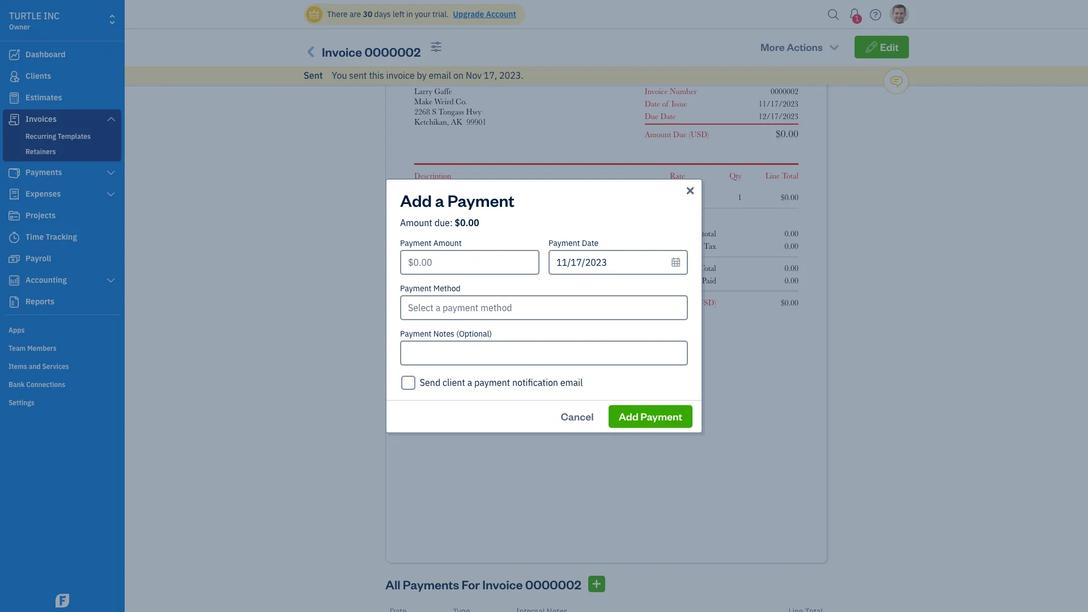 Task type: locate. For each thing, give the bounding box(es) containing it.
inc for turtle inc owner
[[44, 10, 60, 22]]

amount down due date
[[645, 130, 671, 139]]

invoice up of
[[645, 87, 668, 96]]

1 horizontal spatial gaffe
[[434, 87, 452, 96]]

0000002 down left
[[365, 44, 421, 60]]

1
[[738, 193, 742, 202]]

upgrade
[[453, 9, 484, 19]]

gaffe for make
[[434, 87, 452, 96]]

email.
[[475, 39, 497, 49]]

gaffe inside larry gaffe make weird co. 2268 s tongass hwy ketchikan, ak  99901
[[434, 87, 452, 96]]

add a payment
[[400, 189, 514, 211]]

add
[[400, 189, 432, 211], [619, 410, 639, 423]]

due left (
[[673, 130, 687, 139]]

0 vertical spatial larry
[[331, 39, 349, 49]]

0000002 up the "11/17/2023"
[[771, 87, 799, 96]]

2 0.00 0.00 from the top
[[785, 264, 799, 285]]

invoice right for
[[483, 576, 523, 592]]

1 horizontal spatial add
[[619, 410, 639, 423]]

total
[[782, 171, 799, 180], [700, 264, 716, 273]]

a
[[435, 189, 444, 211], [467, 377, 472, 388]]

turtle inside turtle inc owner
[[9, 10, 42, 22]]

payment date
[[549, 238, 599, 248]]

amount
[[645, 130, 671, 139], [400, 217, 432, 228], [433, 238, 462, 248], [674, 276, 700, 285], [652, 298, 678, 307]]

method
[[433, 283, 461, 294]]

larry for larry gaffe will receive your message by email.
[[331, 39, 349, 49]]

0 horizontal spatial invoice
[[322, 44, 362, 60]]

amount due usd )
[[652, 298, 716, 307]]

invoice right invoices icon
[[322, 44, 362, 60]]

larry right invoices icon
[[331, 39, 349, 49]]

turtle
[[9, 10, 42, 22], [414, 20, 446, 29]]

gaffe left the will
[[351, 39, 370, 49]]

amount left paid
[[674, 276, 700, 285]]

1 vertical spatial 0000002
[[771, 87, 799, 96]]

in
[[406, 9, 413, 19]]

larry
[[331, 39, 349, 49], [414, 87, 432, 96]]

enrollment day
[[414, 193, 466, 202]]

turtle up owner
[[9, 10, 42, 22]]

money image
[[7, 253, 21, 265]]

0 horizontal spatial turtle
[[9, 10, 42, 22]]

payment notes (optional)
[[400, 329, 492, 339]]

issue
[[672, 99, 687, 108]]

due date
[[645, 112, 676, 121]]

add a payment dialog
[[0, 165, 1088, 447]]

0 vertical spatial gaffe
[[351, 39, 370, 49]]

left
[[393, 9, 405, 19]]

chart image
[[7, 275, 21, 286]]

0 horizontal spatial 0000002
[[365, 44, 421, 60]]

1 vertical spatial due
[[673, 130, 687, 139]]

chevron large down image
[[106, 114, 116, 124], [106, 168, 116, 177], [106, 190, 116, 199]]

gaffe up weird
[[434, 87, 452, 96]]

are
[[350, 9, 361, 19]]

1 horizontal spatial inc
[[448, 20, 463, 29]]

trial.
[[433, 9, 449, 19]]

)
[[707, 130, 709, 139], [714, 298, 716, 307]]

None text field
[[400, 341, 688, 366]]

rate
[[670, 171, 685, 180]]

larry inside larry gaffe make weird co. 2268 s tongass hwy ketchikan, ak  99901
[[414, 87, 432, 96]]

0 vertical spatial total
[[782, 171, 799, 180]]

1 horizontal spatial )
[[714, 298, 716, 307]]

amount down the "total amount paid"
[[652, 298, 678, 307]]

1 horizontal spatial 0000002
[[525, 576, 581, 592]]

by
[[465, 39, 474, 49]]

chevron large down image for invoice icon
[[106, 114, 116, 124]]

2 horizontal spatial invoice
[[645, 87, 668, 96]]

line total
[[766, 171, 799, 180]]

description
[[414, 171, 451, 180]]

gaffe for will
[[351, 39, 370, 49]]

amount up payment amount at the top left of page
[[400, 217, 432, 228]]

0 vertical spatial invoice
[[322, 44, 362, 60]]

0.00 0.00
[[785, 229, 799, 251], [785, 264, 799, 285]]

add inside button
[[619, 410, 639, 423]]

1 vertical spatial date
[[661, 112, 676, 121]]

due
[[435, 217, 450, 228]]

invoice
[[322, 44, 362, 60], [645, 87, 668, 96], [483, 576, 523, 592]]

invoice image
[[7, 114, 21, 125]]

chevron large down image for expense 'image'
[[106, 190, 116, 199]]

date down date of issue
[[661, 112, 676, 121]]

invoice number
[[645, 87, 697, 96]]

turtle down there are 30 days left in your trial. upgrade account
[[414, 20, 446, 29]]

0000002
[[365, 44, 421, 60], [771, 87, 799, 96], [525, 576, 581, 592]]

Payment Method text field
[[401, 296, 687, 319]]

1 vertical spatial add
[[619, 410, 639, 423]]

items and services image
[[9, 362, 121, 371]]

0 horizontal spatial a
[[435, 189, 444, 211]]

hwy
[[466, 107, 482, 116]]

1 vertical spatial gaffe
[[434, 87, 452, 96]]

1 chevron large down image from the top
[[106, 114, 116, 124]]

0.00 0.00 for subtotal
[[785, 229, 799, 251]]

0 horizontal spatial )
[[707, 130, 709, 139]]

1 vertical spatial invoice
[[645, 87, 668, 96]]

) down paid
[[714, 298, 716, 307]]

usd
[[691, 130, 707, 139], [698, 298, 714, 307]]

will
[[372, 39, 384, 49]]

due
[[645, 112, 659, 121], [673, 130, 687, 139], [680, 298, 694, 307]]

2 vertical spatial date
[[582, 238, 599, 248]]

amount down :
[[433, 238, 462, 248]]

1 vertical spatial chevron large down image
[[106, 168, 116, 177]]

payment
[[474, 377, 510, 388]]

a left day
[[435, 189, 444, 211]]

settings image
[[9, 398, 121, 407]]

1 0.00 0.00 from the top
[[785, 229, 799, 251]]

12/17/2023
[[759, 112, 799, 121]]

1 horizontal spatial invoice
[[483, 576, 523, 592]]

:
[[450, 217, 453, 228]]

turtle for turtle inc owner
[[9, 10, 42, 22]]

invoices image
[[304, 43, 319, 61]]

send client a payment notification email
[[420, 377, 583, 388]]

pencil image
[[865, 41, 878, 53]]

1 horizontal spatial turtle
[[414, 20, 446, 29]]

total up paid
[[700, 264, 716, 273]]

0 horizontal spatial larry
[[331, 39, 349, 49]]

0 vertical spatial 0.00 0.00
[[785, 229, 799, 251]]

go to help image
[[867, 6, 885, 23]]

subtotal tax
[[689, 229, 716, 251]]

2 0.00 from the top
[[785, 241, 799, 251]]

0 vertical spatial add
[[400, 189, 432, 211]]

total inside the "total amount paid"
[[700, 264, 716, 273]]

1 horizontal spatial a
[[467, 377, 472, 388]]

date up date in mm/dd/yyyy format text field
[[582, 238, 599, 248]]

1 vertical spatial usd
[[698, 298, 714, 307]]

date for payment date
[[582, 238, 599, 248]]

$0.00
[[776, 128, 799, 139], [667, 193, 685, 202], [781, 193, 799, 202], [455, 217, 479, 228], [781, 298, 799, 307]]

main element
[[0, 0, 153, 612]]

due down the "total amount paid"
[[680, 298, 694, 307]]

edit link
[[855, 36, 909, 58]]

report image
[[7, 296, 21, 308]]

apps image
[[9, 325, 121, 334]]

0 vertical spatial a
[[435, 189, 444, 211]]

inc
[[44, 10, 60, 22], [448, 20, 463, 29]]

2 vertical spatial chevron large down image
[[106, 190, 116, 199]]

1 vertical spatial 0.00 0.00
[[785, 264, 799, 285]]

2 vertical spatial due
[[680, 298, 694, 307]]

there are 30 days left in your trial. upgrade account
[[327, 9, 516, 19]]

email
[[560, 377, 583, 388]]

2 chevron large down image from the top
[[106, 168, 116, 177]]

upgrade account link
[[451, 9, 516, 19]]

inc inside turtle inc owner
[[44, 10, 60, 22]]

chevron large down image for payment icon
[[106, 168, 116, 177]]

gaffe
[[351, 39, 370, 49], [434, 87, 452, 96]]

s
[[432, 107, 436, 116]]

due for amount due usd )
[[680, 298, 694, 307]]

none text field inside the add a payment dialog
[[400, 341, 688, 366]]

payment for payment date
[[549, 238, 580, 248]]

your right in
[[415, 9, 431, 19]]

total amount paid
[[674, 264, 716, 285]]

of
[[662, 99, 669, 108]]

larry for larry gaffe make weird co. 2268 s tongass hwy ketchikan, ak  99901
[[414, 87, 432, 96]]

amount for amount due ( usd )
[[645, 130, 671, 139]]

your right receive at the top of the page
[[414, 39, 430, 49]]

2 vertical spatial 0000002
[[525, 576, 581, 592]]

) right (
[[707, 130, 709, 139]]

payment
[[448, 189, 514, 211], [400, 238, 432, 248], [549, 238, 580, 248], [400, 283, 432, 294], [400, 329, 432, 339], [641, 410, 682, 423]]

all
[[385, 576, 400, 592]]

3 chevron large down image from the top
[[106, 190, 116, 199]]

1 horizontal spatial larry
[[414, 87, 432, 96]]

3 0.00 from the top
[[785, 264, 799, 273]]

date
[[645, 99, 660, 108], [661, 112, 676, 121], [582, 238, 599, 248]]

1 vertical spatial a
[[467, 377, 472, 388]]

0 horizontal spatial add
[[400, 189, 432, 211]]

payment inside button
[[641, 410, 682, 423]]

larry gaffe make weird co. 2268 s tongass hwy ketchikan, ak  99901
[[414, 87, 486, 126]]

due down date of issue
[[645, 112, 659, 121]]

0 horizontal spatial gaffe
[[351, 39, 370, 49]]

0 horizontal spatial total
[[700, 264, 716, 273]]

0 vertical spatial due
[[645, 112, 659, 121]]

add right cancel
[[619, 410, 639, 423]]

add down description
[[400, 189, 432, 211]]

your
[[415, 9, 431, 19], [414, 39, 430, 49]]

99901
[[467, 117, 486, 126]]

1 horizontal spatial total
[[782, 171, 799, 180]]

0 horizontal spatial inc
[[44, 10, 60, 22]]

date left of
[[645, 99, 660, 108]]

ketchikan,
[[414, 117, 449, 126]]

larry up make
[[414, 87, 432, 96]]

payment for payment notes (optional)
[[400, 329, 432, 339]]

1 vertical spatial total
[[700, 264, 716, 273]]

date inside the add a payment dialog
[[582, 238, 599, 248]]

a right "client"
[[467, 377, 472, 388]]

qty
[[729, 171, 742, 180]]

0.00
[[785, 229, 799, 238], [785, 241, 799, 251], [785, 264, 799, 273], [785, 276, 799, 285]]

close image
[[684, 184, 696, 198]]

0000002 left add a payment image
[[525, 576, 581, 592]]

total right line at the right of page
[[782, 171, 799, 180]]

(optional)
[[456, 329, 492, 339]]

payment for payment method
[[400, 283, 432, 294]]

1 vertical spatial larry
[[414, 87, 432, 96]]

0 vertical spatial chevron large down image
[[106, 114, 116, 124]]

add for add payment
[[619, 410, 639, 423]]



Task type: vqa. For each thing, say whether or not it's contained in the screenshot.
or
no



Task type: describe. For each thing, give the bounding box(es) containing it.
notes
[[433, 329, 455, 339]]

payment amount
[[400, 238, 462, 248]]

add payment button
[[609, 405, 693, 428]]

0 vertical spatial date
[[645, 99, 660, 108]]

amount due ( usd )
[[645, 130, 709, 139]]

freshbooks image
[[53, 594, 71, 608]]

expense image
[[7, 189, 21, 200]]

account
[[486, 9, 516, 19]]

receive
[[386, 39, 412, 49]]

11/17/2023
[[759, 99, 799, 108]]

tongass
[[438, 107, 464, 116]]

larry gaffe will receive your message by email.
[[331, 39, 497, 49]]

payments
[[403, 576, 459, 592]]

add for add a payment
[[400, 189, 432, 211]]

estimate image
[[7, 92, 21, 104]]

1 vertical spatial )
[[714, 298, 716, 307]]

cancel
[[561, 410, 594, 423]]

client image
[[7, 71, 21, 82]]

bank connections image
[[9, 380, 121, 389]]

2268
[[414, 107, 430, 116]]

search image
[[825, 6, 843, 23]]

2 vertical spatial invoice
[[483, 576, 523, 592]]

enrollment
[[414, 193, 450, 202]]

inc for turtle inc
[[448, 20, 463, 29]]

tax
[[704, 241, 716, 251]]

0 vertical spatial 0000002
[[365, 44, 421, 60]]

turtle inc
[[414, 20, 463, 29]]

Date in MM/DD/YYYY format text field
[[549, 250, 688, 275]]

weird
[[434, 97, 454, 106]]

amount due : $0.00
[[400, 217, 479, 228]]

make
[[414, 97, 433, 106]]

due for amount due ( usd )
[[673, 130, 687, 139]]

number
[[670, 87, 697, 96]]

there
[[327, 9, 348, 19]]

amount for amount due : $0.00
[[400, 217, 432, 228]]

team members image
[[9, 343, 121, 353]]

1 0.00 from the top
[[785, 229, 799, 238]]

payment for payment amount
[[400, 238, 432, 248]]

paid
[[702, 276, 716, 285]]

all payments for invoice 0000002
[[385, 576, 581, 592]]

1 vertical spatial your
[[414, 39, 430, 49]]

day
[[452, 193, 466, 202]]

(
[[689, 130, 691, 139]]

crown image
[[308, 8, 320, 20]]

send
[[420, 377, 441, 388]]

4 0.00 from the top
[[785, 276, 799, 285]]

Send a message text field
[[331, 12, 907, 37]]

timer image
[[7, 232, 21, 243]]

add payment
[[619, 410, 682, 423]]

line
[[766, 171, 780, 180]]

0 vertical spatial your
[[415, 9, 431, 19]]

0 vertical spatial usd
[[691, 130, 707, 139]]

dashboard image
[[7, 49, 21, 61]]

for
[[462, 576, 480, 592]]

$0.00 inside the add a payment dialog
[[455, 217, 479, 228]]

amount for amount due usd )
[[652, 298, 678, 307]]

chevron large down image
[[106, 276, 116, 285]]

subtotal
[[689, 229, 716, 238]]

project image
[[7, 210, 21, 222]]

amount inside the "total amount paid"
[[674, 276, 700, 285]]

edit
[[880, 40, 899, 53]]

2 horizontal spatial 0000002
[[771, 87, 799, 96]]

days
[[374, 9, 391, 19]]

0.00 0.00 for total
[[785, 264, 799, 285]]

payment method
[[400, 283, 461, 294]]

cancel button
[[551, 405, 604, 428]]

date of issue
[[645, 99, 687, 108]]

message
[[432, 39, 463, 49]]

invoice for invoice 0000002
[[322, 44, 362, 60]]

invoice 0000002
[[322, 44, 421, 60]]

Amount (USD) text field
[[400, 250, 540, 275]]

0 vertical spatial )
[[707, 130, 709, 139]]

co.
[[456, 97, 467, 106]]

client
[[443, 377, 465, 388]]

notification
[[512, 377, 558, 388]]

date for due date
[[661, 112, 676, 121]]

invoice for invoice number
[[645, 87, 668, 96]]

turtle inc owner
[[9, 10, 60, 31]]

30
[[363, 9, 372, 19]]

turtle for turtle inc
[[414, 20, 446, 29]]

add a payment image
[[591, 577, 602, 591]]

payment image
[[7, 167, 21, 179]]

owner
[[9, 23, 30, 31]]



